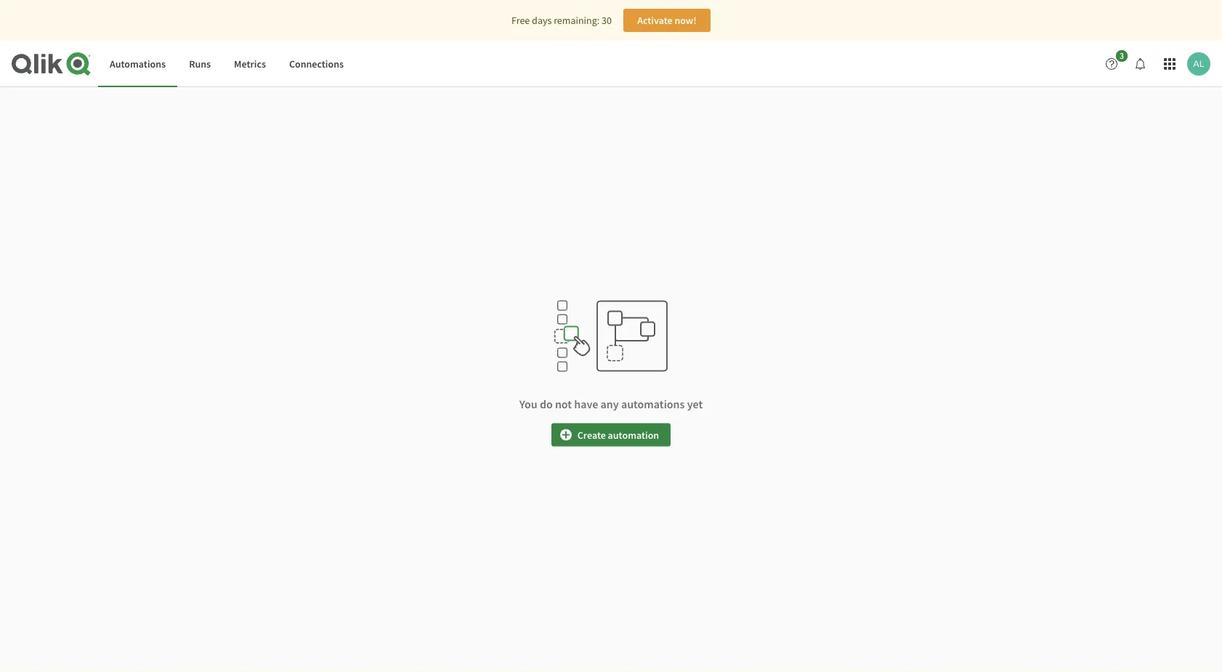 Task type: vqa. For each thing, say whether or not it's contained in the screenshot.
the I associated with How do I define data associations?
no



Task type: locate. For each thing, give the bounding box(es) containing it.
runs
[[189, 57, 211, 70]]

do
[[540, 397, 553, 412]]

runs button
[[177, 41, 222, 87]]

tab list
[[98, 41, 355, 87]]

automation
[[608, 428, 659, 442]]

now!
[[675, 14, 697, 27]]

3 button
[[1100, 50, 1132, 76]]

you
[[519, 397, 538, 412]]

days
[[532, 14, 552, 27]]

yet
[[687, 397, 703, 412]]

metrics button
[[222, 41, 278, 87]]

apple lee image
[[1188, 52, 1211, 76]]

30
[[602, 14, 612, 27]]

create automation
[[578, 428, 659, 442]]

create
[[578, 428, 606, 442]]



Task type: describe. For each thing, give the bounding box(es) containing it.
any
[[601, 397, 619, 412]]

automations
[[621, 397, 685, 412]]

not
[[555, 397, 572, 412]]

3
[[1120, 50, 1124, 61]]

activate
[[637, 14, 673, 27]]

activate now! link
[[624, 9, 711, 32]]

remaining:
[[554, 14, 600, 27]]

free days remaining: 30
[[512, 14, 612, 27]]

connections
[[289, 57, 344, 70]]

automations
[[110, 57, 166, 70]]

activate now!
[[637, 14, 697, 27]]

have
[[574, 397, 598, 412]]

automations button
[[98, 41, 177, 87]]

tab list containing automations
[[98, 41, 355, 87]]

metrics
[[234, 57, 266, 70]]

free
[[512, 14, 530, 27]]

create automation button
[[551, 423, 671, 447]]

connections button
[[278, 41, 355, 87]]

you do not have any automations yet
[[519, 397, 703, 412]]



